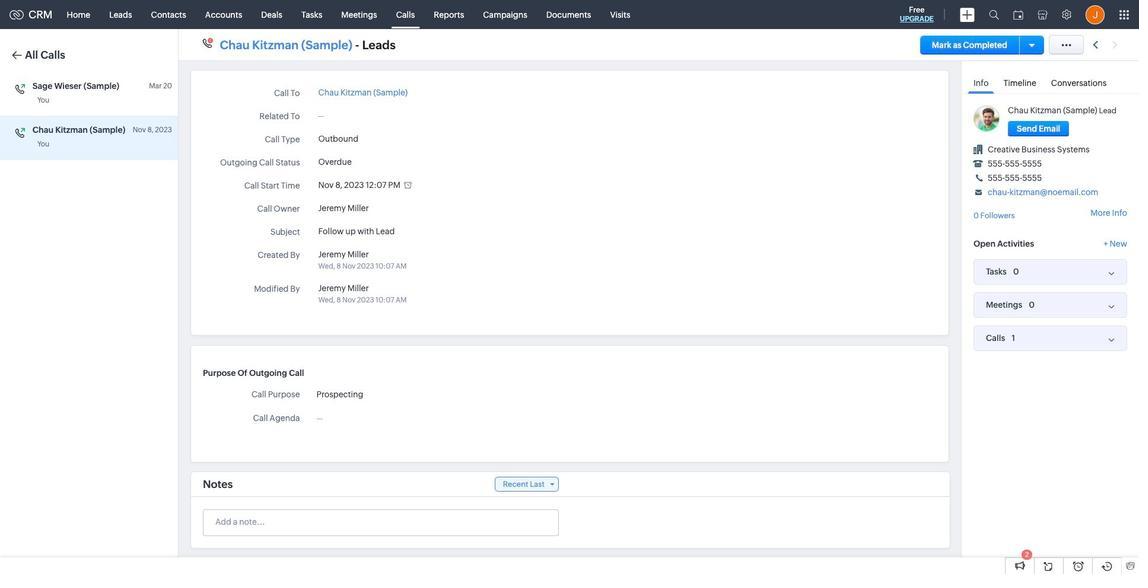 Task type: vqa. For each thing, say whether or not it's contained in the screenshot.
Administration
no



Task type: locate. For each thing, give the bounding box(es) containing it.
profile element
[[1079, 0, 1112, 29]]

calendar image
[[1014, 10, 1024, 19]]

None button
[[1009, 121, 1070, 137]]

previous record image
[[1093, 41, 1099, 49]]

create menu element
[[953, 0, 982, 29]]

next record image
[[1113, 41, 1121, 49]]

search element
[[982, 0, 1007, 29]]



Task type: describe. For each thing, give the bounding box(es) containing it.
Add a note... field
[[204, 516, 558, 528]]

create menu image
[[960, 7, 975, 22]]

search image
[[990, 9, 1000, 20]]

logo image
[[9, 10, 24, 19]]

profile image
[[1086, 5, 1105, 24]]



